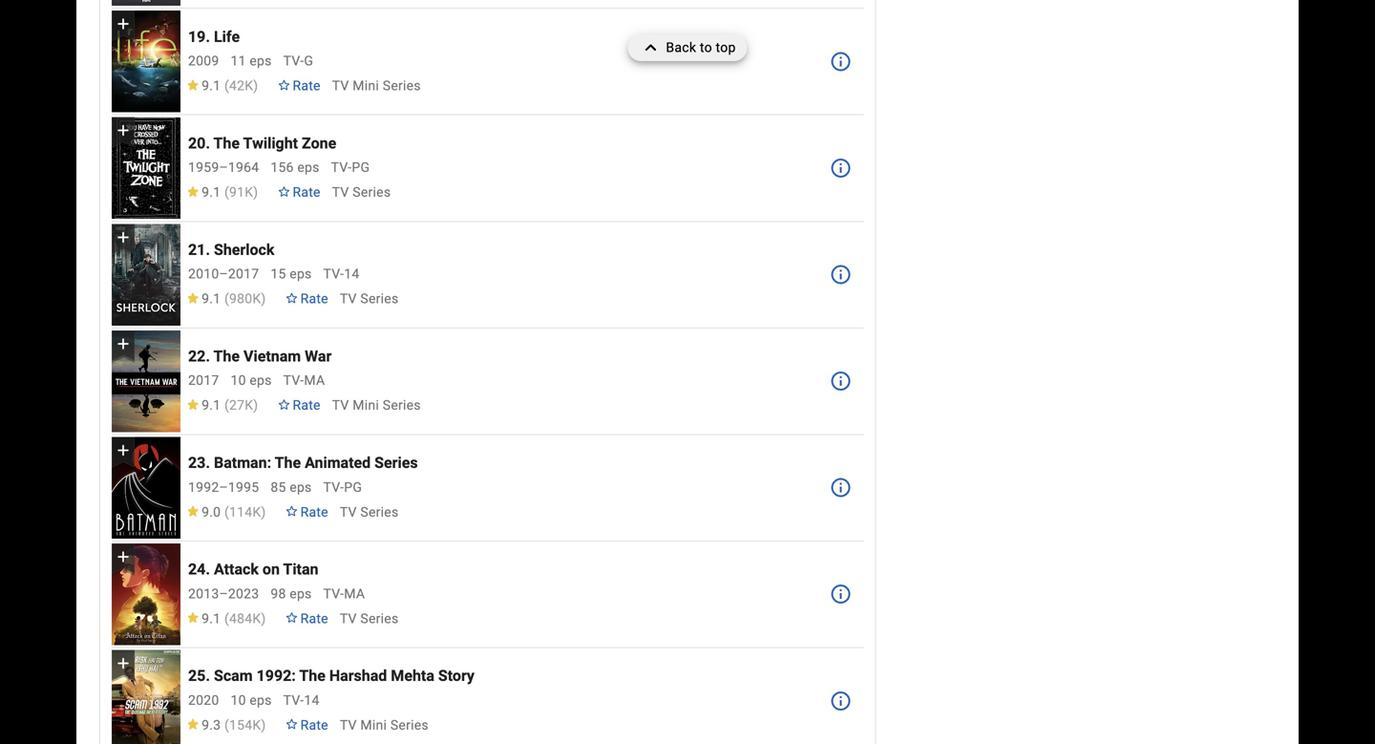 Task type: locate. For each thing, give the bounding box(es) containing it.
kevin conroy in batman: the animated series (1992) image
[[112, 437, 181, 539]]

2010–2017
[[188, 266, 259, 282]]

25.
[[188, 667, 210, 685]]

g
[[304, 53, 314, 69]]

1 vertical spatial pg
[[344, 479, 362, 495]]

imdb rating: 9.1 element down 1959–1964
[[186, 184, 258, 200]]

9.1 for 20.
[[202, 184, 221, 200]]

1 10 from the top
[[231, 373, 246, 389]]

21.
[[188, 241, 210, 259]]

14 down 25. scam 1992: the harshad mehta story link
[[304, 693, 320, 708]]

1 vertical spatial tv-14
[[283, 693, 320, 708]]

tv- for 24. attack on titan
[[323, 586, 344, 602]]

1 vertical spatial 14
[[304, 693, 320, 708]]

4 add image from the top
[[114, 547, 133, 567]]

add image down michael jordan, dennis rodman, phil jackson, steve kerr, and scottie pippen in the last dance (2020) image
[[114, 14, 133, 34]]

on
[[263, 560, 280, 579]]

rate button for 21. sherlock
[[278, 282, 336, 316]]

star border inline image
[[277, 80, 291, 90], [285, 506, 299, 517], [285, 719, 299, 730]]

add image down the vietnam war (2017) image
[[114, 441, 133, 460]]

add image
[[114, 14, 133, 34], [114, 228, 133, 247], [114, 654, 133, 673]]

rate button down zone
[[270, 175, 328, 210]]

3 add image from the top
[[114, 441, 133, 460]]

9.1 ( 91k )
[[202, 184, 258, 200]]

3 imdb rating: 9.1 element from the top
[[186, 291, 266, 307]]

7 group from the top
[[112, 650, 181, 744]]

group for 20. the twilight zone
[[112, 117, 181, 219]]

tv for 20. the twilight zone
[[332, 184, 349, 200]]

0 vertical spatial 14
[[344, 266, 360, 282]]

star border inline image for scam
[[285, 719, 299, 730]]

1 horizontal spatial 14
[[344, 266, 360, 282]]

group left 24.
[[112, 544, 181, 645]]

3 ( from the top
[[224, 291, 229, 307]]

add image for 21. sherlock
[[114, 228, 133, 247]]

2 imdb rating: 9.1 element from the top
[[186, 184, 258, 200]]

mini for 22. the vietnam war
[[353, 398, 379, 413]]

98
[[271, 586, 286, 602]]

9.1 for 21.
[[202, 291, 221, 307]]

series
[[383, 78, 421, 94], [353, 184, 391, 200], [361, 291, 399, 307], [383, 398, 421, 413], [375, 454, 418, 472], [361, 504, 399, 520], [361, 611, 399, 627], [391, 717, 429, 733]]

the right 22.
[[214, 347, 240, 365]]

2013–2023
[[188, 586, 259, 602]]

42k
[[229, 78, 253, 94]]

star inline image left '9.1 ( 91k )'
[[186, 186, 200, 197]]

scam
[[214, 667, 253, 685]]

2 star inline image from the top
[[186, 506, 200, 517]]

tv-14
[[323, 266, 360, 282], [283, 693, 320, 708]]

imdb rating: 9.1 element down 2017
[[186, 398, 258, 413]]

4 imdb rating: 9.1 element from the top
[[186, 398, 258, 413]]

1 vertical spatial 10 eps
[[231, 693, 272, 708]]

rate down the 156 eps
[[293, 184, 321, 200]]

tv- for 21. sherlock
[[323, 266, 344, 282]]

1 ( from the top
[[224, 78, 229, 94]]

add image down life (2009) image
[[114, 121, 133, 140]]

star border inline image right 154k
[[285, 719, 299, 730]]

1 star inline image from the top
[[186, 293, 200, 303]]

tv-g
[[283, 53, 314, 69]]

0 horizontal spatial tv-14
[[283, 693, 320, 708]]

imdb rating: 9.1 element down 2010–2017
[[186, 291, 266, 307]]

1 horizontal spatial ma
[[344, 586, 365, 602]]

eps right 98 at bottom
[[290, 586, 312, 602]]

5 star inline image from the top
[[186, 719, 200, 730]]

9.3 ( 154k )
[[202, 717, 266, 733]]

imdb rating: 9.1 element for 22.
[[186, 398, 258, 413]]

tv- for 19. life
[[283, 53, 304, 69]]

star border inline image down "15 eps"
[[285, 293, 299, 303]]

group left 2017
[[112, 330, 181, 432]]

eps for 23. batman: the animated series
[[290, 479, 312, 495]]

1 group from the top
[[112, 11, 181, 112]]

eps for 19. life
[[250, 53, 272, 69]]

add image down marina inoue, yûki kaji, and yui ishikawa in attack on titan (2013) image
[[114, 654, 133, 673]]

tv mini series up animated at the bottom left of page
[[332, 398, 421, 413]]

tv mini series for 19. life
[[332, 78, 421, 94]]

tv-ma for titan
[[323, 586, 365, 602]]

) for 25.
[[261, 717, 266, 733]]

24. attack on titan link
[[188, 560, 319, 579]]

0 vertical spatial star border inline image
[[277, 80, 291, 90]]

rate down "15 eps"
[[301, 291, 329, 307]]

1 vertical spatial star inline image
[[186, 506, 200, 517]]

the up "85 eps"
[[275, 454, 301, 472]]

ma right 98 eps on the bottom left of page
[[344, 586, 365, 602]]

see more information about attack on titan image
[[830, 583, 853, 606]]

add image
[[114, 121, 133, 140], [114, 334, 133, 353], [114, 441, 133, 460], [114, 547, 133, 567]]

rate button for 23. batman: the animated series
[[278, 495, 336, 530]]

0 vertical spatial ma
[[304, 373, 325, 389]]

14 right "15 eps"
[[344, 266, 360, 282]]

6 group from the top
[[112, 544, 181, 645]]

2 10 eps from the top
[[231, 693, 272, 708]]

9.1 down 2010–2017
[[202, 291, 221, 307]]

2 9.1 from the top
[[202, 184, 221, 200]]

3 9.1 from the top
[[202, 291, 221, 307]]

harshad
[[329, 667, 387, 685]]

vietnam
[[244, 347, 301, 365]]

9.3
[[202, 717, 221, 733]]

star inline image inside imdb rating: 9.3 element
[[186, 719, 200, 730]]

star border inline image for life
[[277, 80, 291, 90]]

star inline image for 20.
[[186, 186, 200, 197]]

star inline image down 2009
[[186, 80, 200, 90]]

7 ( from the top
[[224, 717, 229, 733]]

1 9.1 from the top
[[202, 78, 221, 94]]

tv-pg down animated at the bottom left of page
[[323, 479, 362, 495]]

0 vertical spatial tv-ma
[[283, 373, 325, 389]]

tv- down 1992:
[[283, 693, 304, 708]]

star inline image left 9.0
[[186, 506, 200, 517]]

10 eps up 154k
[[231, 693, 272, 708]]

tv
[[332, 78, 349, 94], [332, 184, 349, 200], [340, 291, 357, 307], [332, 398, 349, 413], [340, 504, 357, 520], [340, 611, 357, 627], [340, 717, 357, 733]]

114k
[[229, 504, 261, 520]]

0 vertical spatial tv-pg
[[331, 160, 370, 175]]

pg
[[352, 160, 370, 175], [344, 479, 362, 495]]

rate button down 25. scam 1992: the harshad mehta story link
[[278, 708, 336, 743]]

star inline image down 2010–2017
[[186, 293, 200, 303]]

rate button right 42k
[[270, 69, 328, 103]]

tv-pg for animated
[[323, 479, 362, 495]]

rate button for 20. the twilight zone
[[270, 175, 328, 210]]

( for 23.
[[224, 504, 229, 520]]

11 eps
[[231, 53, 272, 69]]

tv-14 right "15 eps"
[[323, 266, 360, 282]]

imdb rating: 9.1 element down '2013–2023'
[[186, 611, 266, 627]]

add image down the rod serling in the twilight zone (1959) image
[[114, 228, 133, 247]]

rate
[[293, 78, 321, 94], [293, 184, 321, 200], [301, 291, 329, 307], [293, 398, 321, 413], [301, 504, 329, 520], [301, 611, 329, 627], [301, 717, 329, 733]]

0 vertical spatial tv-14
[[323, 266, 360, 282]]

group for 22. the vietnam war
[[112, 330, 181, 432]]

tv for 19. life
[[332, 78, 349, 94]]

imdb rating: 9.3 element
[[186, 717, 266, 733]]

tv for 24. attack on titan
[[340, 611, 357, 627]]

1 vertical spatial tv-ma
[[323, 586, 365, 602]]

tv series for 24. attack on titan
[[340, 611, 399, 627]]

ma for war
[[304, 373, 325, 389]]

( for 25.
[[224, 717, 229, 733]]

2 vertical spatial tv mini series
[[340, 717, 429, 733]]

ma for titan
[[344, 586, 365, 602]]

(
[[224, 78, 229, 94], [224, 184, 229, 200], [224, 291, 229, 307], [224, 398, 229, 413], [224, 504, 229, 520], [224, 611, 229, 627], [224, 717, 229, 733]]

0 vertical spatial add image
[[114, 14, 133, 34]]

10 up 27k
[[231, 373, 246, 389]]

story
[[438, 667, 475, 685]]

tv mini series for 22. the vietnam war
[[332, 398, 421, 413]]

1 horizontal spatial tv-14
[[323, 266, 360, 282]]

star inline image down 2017
[[186, 399, 200, 410]]

0 horizontal spatial ma
[[304, 373, 325, 389]]

2 add image from the top
[[114, 228, 133, 247]]

23. batman: the animated series link
[[188, 454, 418, 472]]

1 add image from the top
[[114, 14, 133, 34]]

3 add image from the top
[[114, 654, 133, 673]]

group left 25.
[[112, 650, 181, 744]]

imdb rating: 9.1 element down 11
[[186, 78, 258, 94]]

star inline image down '2013–2023'
[[186, 613, 200, 623]]

star border inline image right 27k
[[277, 399, 291, 410]]

pratik gandhi in scam 1992: the harshad mehta story (2020) image
[[112, 650, 181, 744]]

1959–1964
[[188, 160, 259, 175]]

group left 2009
[[112, 11, 181, 112]]

tv-ma right 98 eps on the bottom left of page
[[323, 586, 365, 602]]

19.
[[188, 28, 210, 46]]

tv mini series
[[332, 78, 421, 94], [332, 398, 421, 413], [340, 717, 429, 733]]

to
[[700, 40, 713, 55]]

martin freeman and benedict cumberbatch in sherlock (2010) image
[[112, 224, 181, 326]]

tv-ma
[[283, 373, 325, 389], [323, 586, 365, 602]]

14 for scam
[[304, 693, 320, 708]]

see more information about life image
[[830, 50, 853, 73]]

2 vertical spatial add image
[[114, 654, 133, 673]]

rate down 25. scam 1992: the harshad mehta story link
[[301, 717, 329, 733]]

attack
[[214, 560, 259, 579]]

eps right 15
[[290, 266, 312, 282]]

0 vertical spatial mini
[[353, 78, 379, 94]]

rate down the war
[[293, 398, 321, 413]]

1 add image from the top
[[114, 121, 133, 140]]

( for 24.
[[224, 611, 229, 627]]

rate button down "titan"
[[278, 602, 336, 636]]

6 ( from the top
[[224, 611, 229, 627]]

see more information about sherlock image
[[830, 263, 853, 286]]

3 star inline image from the top
[[186, 399, 200, 410]]

156 eps
[[271, 160, 320, 175]]

animated
[[305, 454, 371, 472]]

15
[[271, 266, 286, 282]]

0 vertical spatial 10 eps
[[231, 373, 272, 389]]

tv- down animated at the bottom left of page
[[323, 479, 344, 495]]

0 vertical spatial 10
[[231, 373, 246, 389]]

1 vertical spatial tv mini series
[[332, 398, 421, 413]]

star inline image
[[186, 293, 200, 303], [186, 506, 200, 517]]

eps down 22. the vietnam war link
[[250, 373, 272, 389]]

1 imdb rating: 9.1 element from the top
[[186, 78, 258, 94]]

rate button down the war
[[270, 389, 328, 423]]

2 10 from the top
[[231, 693, 246, 708]]

484k
[[229, 611, 261, 627]]

mini for 19. life
[[353, 78, 379, 94]]

14
[[344, 266, 360, 282], [304, 693, 320, 708]]

9.1 down '2013–2023'
[[202, 611, 221, 627]]

24. attack on titan
[[188, 560, 319, 579]]

batman:
[[214, 454, 271, 472]]

group for 23. batman: the animated series
[[112, 437, 181, 539]]

pg down animated at the bottom left of page
[[344, 479, 362, 495]]

see more information about batman: the animated series image
[[830, 476, 853, 499]]

marina inoue, yûki kaji, and yui ishikawa in attack on titan (2013) image
[[112, 544, 181, 645]]

1 10 eps from the top
[[231, 373, 272, 389]]

9.0 ( 114k )
[[202, 504, 266, 520]]

group left 23.
[[112, 437, 181, 539]]

star border inline image
[[277, 186, 291, 197], [285, 293, 299, 303], [277, 399, 291, 410], [285, 613, 299, 623]]

tv-ma down the war
[[283, 373, 325, 389]]

life
[[214, 28, 240, 46]]

9.1 for 24.
[[202, 611, 221, 627]]

5 9.1 from the top
[[202, 611, 221, 627]]

see more information about scam 1992: the harshad mehta story image
[[830, 690, 853, 713]]

star inline image left the 9.3
[[186, 719, 200, 730]]

2 group from the top
[[112, 117, 181, 219]]

25. scam 1992: the harshad mehta story
[[188, 667, 475, 685]]

0 vertical spatial star inline image
[[186, 293, 200, 303]]

rate button up the war
[[278, 282, 336, 316]]

) for 21.
[[261, 291, 266, 307]]

2017
[[188, 373, 219, 389]]

9.1 down 1959–1964
[[202, 184, 221, 200]]

1 vertical spatial tv-pg
[[323, 479, 362, 495]]

rate down 98 eps on the bottom left of page
[[301, 611, 329, 627]]

10 for the
[[231, 373, 246, 389]]

star border inline image for 20. the twilight zone
[[277, 186, 291, 197]]

ma down the war
[[304, 373, 325, 389]]

24.
[[188, 560, 210, 579]]

2 ( from the top
[[224, 184, 229, 200]]

tv- right 11 eps
[[283, 53, 304, 69]]

9.1 down 2009
[[202, 78, 221, 94]]

tv mini series up zone
[[332, 78, 421, 94]]

980k
[[229, 291, 261, 307]]

2 star inline image from the top
[[186, 186, 200, 197]]

the
[[214, 134, 240, 152], [214, 347, 240, 365], [275, 454, 301, 472], [299, 667, 326, 685]]

)
[[253, 78, 258, 94], [253, 184, 258, 200], [261, 291, 266, 307], [253, 398, 258, 413], [261, 504, 266, 520], [261, 611, 266, 627], [261, 717, 266, 733]]

tv-pg for zone
[[331, 160, 370, 175]]

group for 21. sherlock
[[112, 224, 181, 326]]

see more information about the twilight zone image
[[830, 157, 853, 180]]

tv- right 98 eps on the bottom left of page
[[323, 586, 344, 602]]

group
[[112, 11, 181, 112], [112, 117, 181, 219], [112, 224, 181, 326], [112, 330, 181, 432], [112, 437, 181, 539], [112, 544, 181, 645], [112, 650, 181, 744]]

tv mini series down harshad
[[340, 717, 429, 733]]

tv- for 20. the twilight zone
[[331, 160, 352, 175]]

eps right 85
[[290, 479, 312, 495]]

10 eps for 1992:
[[231, 693, 272, 708]]

ma
[[304, 373, 325, 389], [344, 586, 365, 602]]

series inside 23. batman: the animated series link
[[375, 454, 418, 472]]

4 group from the top
[[112, 330, 181, 432]]

rate down "85 eps"
[[301, 504, 329, 520]]

3 group from the top
[[112, 224, 181, 326]]

5 imdb rating: 9.1 element from the top
[[186, 611, 266, 627]]

0 horizontal spatial 14
[[304, 693, 320, 708]]

group for 24. attack on titan
[[112, 544, 181, 645]]

eps right 11
[[250, 53, 272, 69]]

9.1
[[202, 78, 221, 94], [202, 184, 221, 200], [202, 291, 221, 307], [202, 398, 221, 413], [202, 611, 221, 627]]

star border inline image down "85 eps"
[[285, 506, 299, 517]]

eps
[[250, 53, 272, 69], [298, 160, 320, 175], [290, 266, 312, 282], [250, 373, 272, 389], [290, 479, 312, 495], [290, 586, 312, 602], [250, 693, 272, 708]]

98 eps
[[271, 586, 312, 602]]

rate button
[[270, 69, 328, 103], [270, 175, 328, 210], [278, 282, 336, 316], [270, 389, 328, 423], [278, 495, 336, 530], [278, 602, 336, 636], [278, 708, 336, 743]]

rate down g
[[293, 78, 321, 94]]

star inline image inside 'imdb rating: 9.1' "element"
[[186, 293, 200, 303]]

rate for 20. the twilight zone
[[293, 184, 321, 200]]

156
[[271, 160, 294, 175]]

star border inline image down tv-g
[[277, 80, 291, 90]]

1 vertical spatial ma
[[344, 586, 365, 602]]

10 eps
[[231, 373, 272, 389], [231, 693, 272, 708]]

pg for animated
[[344, 479, 362, 495]]

eps right 156 at the left of page
[[298, 160, 320, 175]]

tv series
[[332, 184, 391, 200], [340, 291, 399, 307], [340, 504, 399, 520], [340, 611, 399, 627]]

tv series for 21. sherlock
[[340, 291, 399, 307]]

eps for 25. scam 1992: the harshad mehta story
[[250, 693, 272, 708]]

group for 19. life
[[112, 11, 181, 112]]

sherlock
[[214, 241, 275, 259]]

eps down 1992:
[[250, 693, 272, 708]]

star inline image
[[186, 80, 200, 90], [186, 186, 200, 197], [186, 399, 200, 410], [186, 613, 200, 623], [186, 719, 200, 730]]

imdb rating: 9.1 element
[[186, 78, 258, 94], [186, 184, 258, 200], [186, 291, 266, 307], [186, 398, 258, 413], [186, 611, 266, 627]]

group for 25. scam 1992: the harshad mehta story
[[112, 650, 181, 744]]

group left 20. in the left top of the page
[[112, 117, 181, 219]]

mini
[[353, 78, 379, 94], [353, 398, 379, 413], [361, 717, 387, 733]]

0 vertical spatial tv mini series
[[332, 78, 421, 94]]

9.1 down 2017
[[202, 398, 221, 413]]

tv-pg
[[331, 160, 370, 175], [323, 479, 362, 495]]

star inline image inside imdb rating: 9.0 element
[[186, 506, 200, 517]]

1 vertical spatial 10
[[231, 693, 246, 708]]

5 ( from the top
[[224, 504, 229, 520]]

1 vertical spatial mini
[[353, 398, 379, 413]]

10 down 'scam' in the bottom left of the page
[[231, 693, 246, 708]]

star border inline image down 156 at the left of page
[[277, 186, 291, 197]]

4 ( from the top
[[224, 398, 229, 413]]

star border inline image down 98 eps on the bottom left of page
[[285, 613, 299, 623]]

add image down kevin conroy in batman: the animated series (1992) image
[[114, 547, 133, 567]]

1 vertical spatial add image
[[114, 228, 133, 247]]

5 group from the top
[[112, 437, 181, 539]]

10
[[231, 373, 246, 389], [231, 693, 246, 708]]

4 9.1 from the top
[[202, 398, 221, 413]]

tv- down "vietnam"
[[283, 373, 304, 389]]

4 star inline image from the top
[[186, 613, 200, 623]]

91k
[[229, 184, 253, 200]]

tv-pg down zone
[[331, 160, 370, 175]]

1 vertical spatial star border inline image
[[285, 506, 299, 517]]

rate button down 23. batman: the animated series link
[[278, 495, 336, 530]]

add image down martin freeman and benedict cumberbatch in sherlock (2010) image
[[114, 334, 133, 353]]

0 vertical spatial pg
[[352, 160, 370, 175]]

tv-14 for sherlock
[[323, 266, 360, 282]]

tv-
[[283, 53, 304, 69], [331, 160, 352, 175], [323, 266, 344, 282], [283, 373, 304, 389], [323, 479, 344, 495], [323, 586, 344, 602], [283, 693, 304, 708]]

eps for 22. the vietnam war
[[250, 373, 272, 389]]

2 vertical spatial star border inline image
[[285, 719, 299, 730]]

11
[[231, 53, 246, 69]]

15 eps
[[271, 266, 312, 282]]

1 star inline image from the top
[[186, 80, 200, 90]]

tv- down zone
[[331, 160, 352, 175]]

tv- right "15 eps"
[[323, 266, 344, 282]]

group left 21. on the top left
[[112, 224, 181, 326]]

2 vertical spatial mini
[[361, 717, 387, 733]]

tv-14 down 1992:
[[283, 693, 320, 708]]

pg right the 156 eps
[[352, 160, 370, 175]]

19. life
[[188, 28, 240, 46]]

10 eps down 22. the vietnam war link
[[231, 373, 272, 389]]

2 add image from the top
[[114, 334, 133, 353]]

twilight
[[243, 134, 298, 152]]



Task type: vqa. For each thing, say whether or not it's contained in the screenshot.


Task type: describe. For each thing, give the bounding box(es) containing it.
rate for 22. the vietnam war
[[293, 398, 321, 413]]

rate button for 22. the vietnam war
[[270, 389, 328, 423]]

war
[[305, 347, 332, 365]]

9.1 for 19.
[[202, 78, 221, 94]]

23. batman: the animated series
[[188, 454, 418, 472]]

21. sherlock
[[188, 241, 275, 259]]

20.
[[188, 134, 210, 152]]

see more information about the vietnam war image
[[830, 370, 853, 393]]

rate button for 19. life
[[270, 69, 328, 103]]

1992:
[[257, 667, 296, 685]]

imdb rating: 9.0 element
[[186, 504, 266, 520]]

star border inline image for 22. the vietnam war
[[277, 399, 291, 410]]

tv for 23. batman: the animated series
[[340, 504, 357, 520]]

imdb rating: 9.1 element for 20.
[[186, 184, 258, 200]]

the right 1992:
[[299, 667, 326, 685]]

tv series for 23. batman: the animated series
[[340, 504, 399, 520]]

the vietnam war (2017) image
[[112, 330, 181, 432]]

tv- for 23. batman: the animated series
[[323, 479, 344, 495]]

eps for 21. sherlock
[[290, 266, 312, 282]]

) for 24.
[[261, 611, 266, 627]]

mehta
[[391, 667, 435, 685]]

9.0
[[202, 504, 221, 520]]

tv- for 25. scam 1992: the harshad mehta story
[[283, 693, 304, 708]]

back to top button
[[628, 34, 748, 61]]

tv- for 22. the vietnam war
[[283, 373, 304, 389]]

9.1 for 22.
[[202, 398, 221, 413]]

tv for 22. the vietnam war
[[332, 398, 349, 413]]

21. sherlock link
[[188, 241, 275, 259]]

add image for 22. the vietnam war
[[114, 334, 133, 353]]

( for 19.
[[224, 78, 229, 94]]

titan
[[283, 560, 319, 579]]

star inline image for 22.
[[186, 399, 200, 410]]

expand less image
[[640, 34, 666, 61]]

add image for 24. attack on titan
[[114, 547, 133, 567]]

rate for 23. batman: the animated series
[[301, 504, 329, 520]]

add image for 20. the twilight zone
[[114, 121, 133, 140]]

19. life link
[[188, 28, 240, 46]]

add image for 23. batman: the animated series
[[114, 441, 133, 460]]

tv series for 20. the twilight zone
[[332, 184, 391, 200]]

) for 23.
[[261, 504, 266, 520]]

imdb rating: 9.1 element for 24.
[[186, 611, 266, 627]]

rate button for 25. scam 1992: the harshad mehta story
[[278, 708, 336, 743]]

top
[[716, 40, 736, 55]]

2020
[[188, 693, 219, 708]]

star border inline image for 21. sherlock
[[285, 293, 299, 303]]

25. scam 1992: the harshad mehta story link
[[188, 667, 475, 685]]

tv-14 for scam
[[283, 693, 320, 708]]

tv-ma for war
[[283, 373, 325, 389]]

rate button for 24. attack on titan
[[278, 602, 336, 636]]

imdb rating: 9.1 element for 19.
[[186, 78, 258, 94]]

pg for zone
[[352, 160, 370, 175]]

9.1 ( 980k )
[[202, 291, 266, 307]]

michael jordan, dennis rodman, phil jackson, steve kerr, and scottie pippen in the last dance (2020) image
[[112, 0, 181, 6]]

9.1 ( 27k )
[[202, 398, 258, 413]]

rod serling in the twilight zone (1959) image
[[112, 117, 181, 219]]

154k
[[229, 717, 261, 733]]

85 eps
[[271, 479, 312, 495]]

14 for sherlock
[[344, 266, 360, 282]]

10 eps for vietnam
[[231, 373, 272, 389]]

rate for 24. attack on titan
[[301, 611, 329, 627]]

star inline image for 19.
[[186, 80, 200, 90]]

( for 22.
[[224, 398, 229, 413]]

eps for 20. the twilight zone
[[298, 160, 320, 175]]

rate for 19. life
[[293, 78, 321, 94]]

star border inline image for 24. attack on titan
[[285, 613, 299, 623]]

rate for 21. sherlock
[[301, 291, 329, 307]]

eps for 24. attack on titan
[[290, 586, 312, 602]]

1992–1995
[[188, 479, 259, 495]]

star inline image for 23.
[[186, 506, 200, 517]]

add image for 19. life
[[114, 14, 133, 34]]

22. the vietnam war
[[188, 347, 332, 365]]

the up 1959–1964
[[214, 134, 240, 152]]

add image for 25. scam 1992: the harshad mehta story
[[114, 654, 133, 673]]

) for 20.
[[253, 184, 258, 200]]

22.
[[188, 347, 210, 365]]

9.1 ( 42k )
[[202, 78, 258, 94]]

life (2009) image
[[112, 11, 181, 112]]

imdb rating: 9.1 element for 21.
[[186, 291, 266, 307]]

star border inline image for batman:
[[285, 506, 299, 517]]

23.
[[188, 454, 210, 472]]

( for 21.
[[224, 291, 229, 307]]

20. the twilight zone
[[188, 134, 337, 152]]

22. the vietnam war link
[[188, 347, 332, 366]]

) for 19.
[[253, 78, 258, 94]]

2009
[[188, 53, 219, 69]]

) for 22.
[[253, 398, 258, 413]]

27k
[[229, 398, 253, 413]]

85
[[271, 479, 286, 495]]

back to top
[[666, 40, 736, 55]]

( for 20.
[[224, 184, 229, 200]]

star inline image for 25.
[[186, 719, 200, 730]]

zone
[[302, 134, 337, 152]]

rate for 25. scam 1992: the harshad mehta story
[[301, 717, 329, 733]]

tv for 21. sherlock
[[340, 291, 357, 307]]

tv for 25. scam 1992: the harshad mehta story
[[340, 717, 357, 733]]

10 for scam
[[231, 693, 246, 708]]

9.1 ( 484k )
[[202, 611, 266, 627]]

back
[[666, 40, 697, 55]]

20. the twilight zone link
[[188, 134, 337, 152]]

star inline image for 24.
[[186, 613, 200, 623]]



